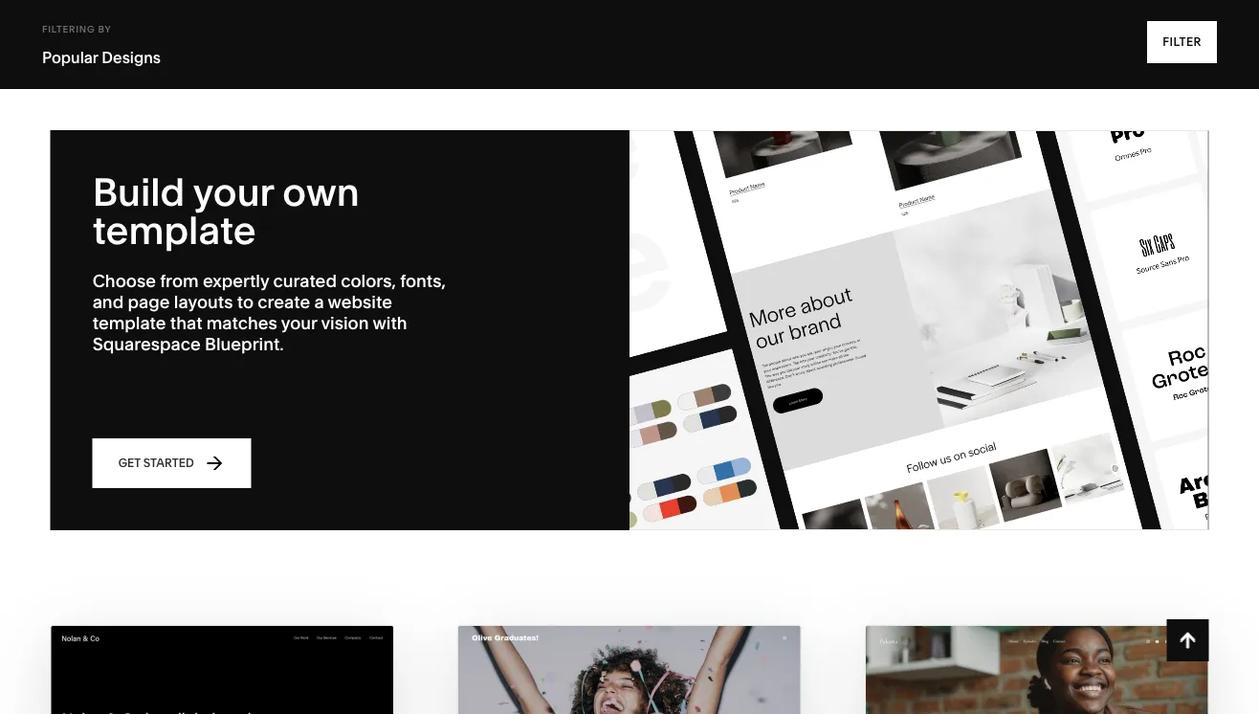 Task type: locate. For each thing, give the bounding box(es) containing it.
to
[[237, 291, 254, 312]]

your down curated
[[281, 312, 317, 333]]

1 horizontal spatial your
[[281, 312, 317, 333]]

0 horizontal spatial your
[[193, 168, 274, 215]]

wycoff element
[[459, 626, 801, 714]]

by
[[98, 23, 111, 34]]

template down "choose"
[[92, 312, 166, 333]]

1 vertical spatial your
[[281, 312, 317, 333]]

filter
[[1163, 35, 1202, 49]]

0 vertical spatial your
[[193, 168, 274, 215]]

from
[[160, 270, 199, 291]]

template up 'from'
[[92, 206, 256, 253]]

paloma image
[[866, 626, 1208, 714]]

0 vertical spatial template
[[92, 206, 256, 253]]

choose
[[92, 270, 156, 291]]

page
[[128, 291, 170, 312]]

with
[[373, 312, 407, 333]]

filter button
[[1148, 21, 1218, 63]]

create
[[258, 291, 310, 312]]

your inside build your own template
[[193, 168, 274, 215]]

vision
[[321, 312, 369, 333]]

build
[[92, 168, 185, 215]]

your left the own
[[193, 168, 274, 215]]

nolan element
[[51, 626, 394, 714]]

a
[[314, 291, 324, 312]]

get
[[118, 456, 141, 470]]

1 vertical spatial template
[[92, 312, 166, 333]]

fonts,
[[400, 270, 446, 291]]

preview of building your own template image
[[630, 131, 1208, 529]]

and
[[92, 291, 124, 312]]

get started button
[[92, 438, 251, 488]]

2 template from the top
[[92, 312, 166, 333]]

own
[[283, 168, 360, 215]]

your
[[193, 168, 274, 215], [281, 312, 317, 333]]

filtering
[[42, 23, 95, 34]]

1 template from the top
[[92, 206, 256, 253]]

template
[[92, 206, 256, 253], [92, 312, 166, 333]]

curated
[[273, 270, 337, 291]]

website
[[328, 291, 392, 312]]



Task type: vqa. For each thing, say whether or not it's contained in the screenshot.
Blueprint.
yes



Task type: describe. For each thing, give the bounding box(es) containing it.
back to top image
[[1178, 630, 1199, 651]]

layouts
[[174, 291, 233, 312]]

expertly
[[203, 270, 269, 291]]

choose from expertly curated colors, fonts, and page layouts to create a website template that matches your vision with squarespace blueprint.
[[92, 270, 446, 354]]

popular designs
[[42, 48, 161, 67]]

matches
[[206, 312, 277, 333]]

get started
[[118, 456, 194, 470]]

template inside build your own template
[[92, 206, 256, 253]]

nolan image
[[51, 626, 394, 714]]

popular
[[42, 48, 98, 67]]

designs
[[102, 48, 161, 67]]

wycoff image
[[459, 626, 801, 714]]

template inside choose from expertly curated colors, fonts, and page layouts to create a website template that matches your vision with squarespace blueprint.
[[92, 312, 166, 333]]

blueprint.
[[205, 333, 284, 354]]

squarespace
[[92, 333, 201, 354]]

filtering by
[[42, 23, 111, 34]]

build your own template
[[92, 168, 360, 253]]

that
[[170, 312, 202, 333]]

started
[[143, 456, 194, 470]]

your inside choose from expertly curated colors, fonts, and page layouts to create a website template that matches your vision with squarespace blueprint.
[[281, 312, 317, 333]]

paloma element
[[866, 626, 1208, 714]]

colors,
[[341, 270, 396, 291]]



